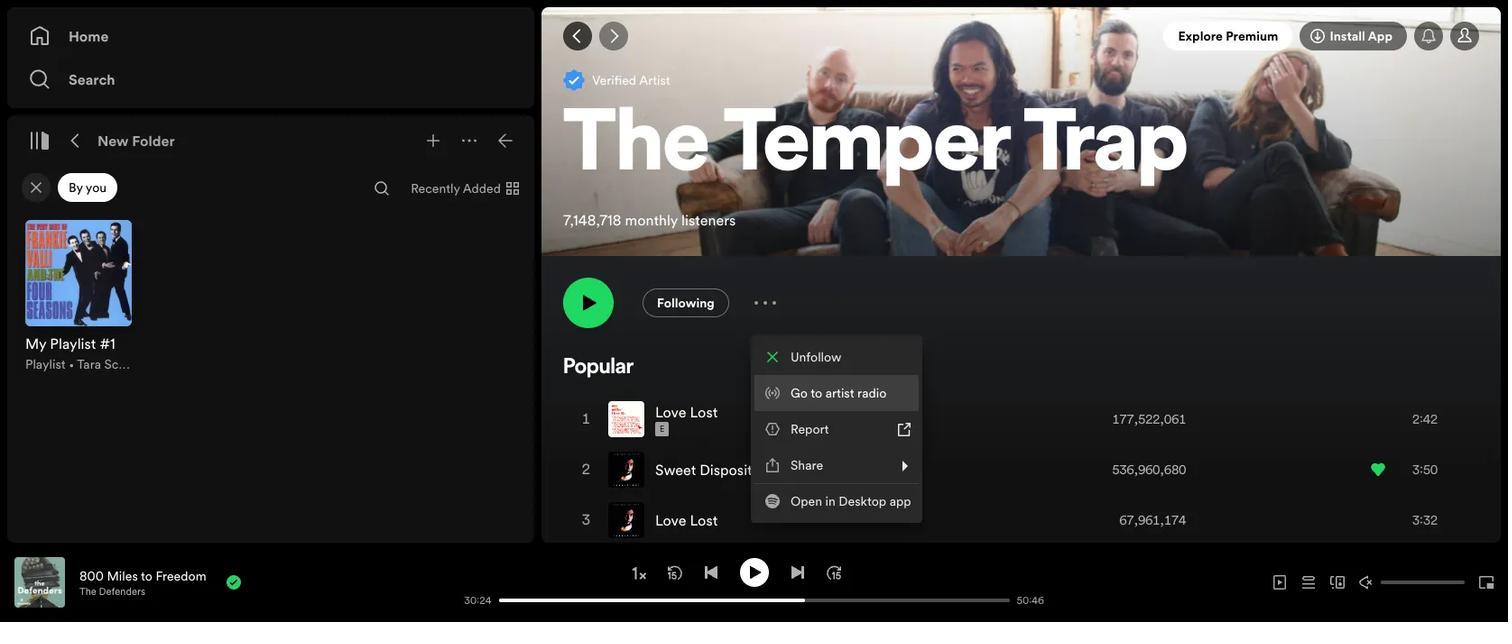 Task type: describe. For each thing, give the bounding box(es) containing it.
by
[[69, 179, 83, 197]]

listeners
[[681, 210, 736, 230]]

artist
[[826, 384, 854, 403]]

new
[[97, 131, 129, 151]]

800 miles to freedom the defenders
[[79, 567, 206, 599]]

recently
[[411, 180, 460, 198]]

open
[[791, 493, 822, 511]]

By you checkbox
[[58, 173, 117, 202]]

2:42 cell
[[1371, 395, 1463, 444]]

share
[[791, 457, 823, 475]]

main element
[[7, 7, 534, 543]]

playlist
[[25, 356, 66, 374]]

now playing view image
[[42, 566, 57, 580]]

the inside 800 miles to freedom the defenders
[[79, 585, 96, 599]]

defenders
[[99, 585, 145, 599]]

home link
[[29, 18, 513, 54]]

report
[[791, 421, 829, 439]]

next image
[[790, 565, 805, 580]]

previous image
[[704, 565, 718, 580]]

artist
[[639, 71, 670, 89]]

skip forward 15 seconds image
[[826, 565, 841, 580]]

added
[[463, 180, 501, 198]]

install
[[1330, 27, 1365, 45]]

love lost cell for 177,522,061
[[608, 395, 725, 444]]

following button
[[643, 289, 729, 318]]

install app
[[1330, 27, 1393, 45]]

50:46
[[1017, 594, 1044, 608]]

536,960,680
[[1112, 461, 1186, 479]]

group inside main element
[[14, 209, 143, 384]]

Recently Added, Grid view field
[[396, 174, 531, 203]]

freedom
[[156, 567, 206, 585]]

the temper trap
[[563, 105, 1188, 192]]

clear filters image
[[29, 181, 43, 195]]

go
[[791, 384, 808, 403]]

love lost cell for 67,961,174
[[608, 496, 725, 545]]

800 miles to freedom link
[[79, 567, 206, 585]]

love for love lost
[[655, 511, 686, 531]]

explore premium button
[[1164, 22, 1293, 51]]

install app link
[[1300, 22, 1407, 51]]

popular
[[563, 357, 634, 379]]

new folder
[[97, 131, 175, 151]]

love for love lost e
[[655, 403, 686, 422]]

sweet disposition
[[655, 460, 772, 480]]

verified
[[592, 71, 636, 89]]

explore premium
[[1178, 27, 1278, 45]]

search
[[69, 69, 115, 89]]

67,961,174
[[1120, 512, 1186, 530]]

love lost e
[[655, 403, 718, 435]]

800
[[79, 567, 104, 585]]

report link
[[755, 412, 919, 448]]

disposition
[[700, 460, 772, 480]]

following
[[657, 294, 715, 312]]

trap
[[1024, 105, 1188, 192]]

share button
[[755, 448, 919, 484]]

app
[[890, 493, 911, 511]]

you
[[86, 179, 107, 197]]

volume off image
[[1359, 576, 1374, 590]]

177,522,061
[[1112, 411, 1186, 429]]



Task type: vqa. For each thing, say whether or not it's contained in the screenshot.
search field inside the Top bar and user menu ELEMENT
no



Task type: locate. For each thing, give the bounding box(es) containing it.
the left defenders
[[79, 585, 96, 599]]

temper
[[724, 105, 1010, 192]]

open in desktop app
[[791, 493, 911, 511]]

folder
[[132, 131, 175, 151]]

lost for love lost
[[690, 511, 718, 531]]

skip back 15 seconds image
[[667, 565, 682, 580]]

love lost link
[[655, 403, 718, 422], [655, 511, 718, 531]]

1 love lost link from the top
[[655, 403, 718, 422]]

2 lost from the top
[[690, 511, 718, 531]]

3:32
[[1413, 512, 1438, 530]]

menu
[[751, 336, 922, 523]]

3:50 cell
[[1371, 446, 1463, 495]]

open in desktop app button
[[755, 484, 919, 520]]

explore
[[1178, 27, 1223, 45]]

connect to a device image
[[1330, 576, 1345, 590]]

0 vertical spatial love lost cell
[[608, 395, 725, 444]]

1 vertical spatial love lost cell
[[608, 496, 725, 545]]

sweet disposition cell
[[608, 446, 780, 495]]

menu containing unfollow
[[751, 336, 922, 523]]

now playing: 800 miles to freedom by the defenders footer
[[14, 558, 455, 608]]

2 love lost link from the top
[[655, 511, 718, 531]]

in
[[825, 493, 836, 511]]

1 horizontal spatial the
[[563, 105, 710, 192]]

1 vertical spatial lost
[[690, 511, 718, 531]]

go back image
[[570, 29, 585, 43]]

•
[[69, 356, 74, 374]]

0 horizontal spatial to
[[141, 567, 152, 585]]

sweet disposition link
[[655, 460, 772, 480]]

go to artist radio button
[[755, 375, 919, 412]]

0 vertical spatial the
[[563, 105, 710, 192]]

sweet
[[655, 460, 696, 480]]

lost right "explicit" element
[[690, 403, 718, 422]]

to inside 800 miles to freedom the defenders
[[141, 567, 152, 585]]

love lost
[[655, 511, 718, 531]]

desktop
[[839, 493, 887, 511]]

e
[[660, 424, 665, 435]]

search link
[[29, 61, 513, 97]]

go forward image
[[607, 29, 621, 43]]

new folder button
[[94, 126, 179, 155]]

3:50
[[1413, 461, 1438, 479]]

30:24
[[464, 594, 491, 608]]

group
[[14, 209, 143, 384]]

2 love lost cell from the top
[[608, 496, 725, 545]]

1 vertical spatial love
[[655, 511, 686, 531]]

lost
[[690, 403, 718, 422], [690, 511, 718, 531]]

1 vertical spatial to
[[141, 567, 152, 585]]

top bar and user menu element
[[542, 7, 1501, 65]]

love down sweet
[[655, 511, 686, 531]]

1 lost from the top
[[690, 403, 718, 422]]

none search field inside main element
[[367, 174, 396, 203]]

to right miles
[[141, 567, 152, 585]]

go to artist radio
[[791, 384, 887, 403]]

1 love lost cell from the top
[[608, 395, 725, 444]]

radio
[[858, 384, 887, 403]]

change speed image
[[630, 565, 648, 583]]

0 horizontal spatial the
[[79, 585, 96, 599]]

0 vertical spatial love
[[655, 403, 686, 422]]

playlist •
[[25, 356, 77, 374]]

1 love from the top
[[655, 403, 686, 422]]

None search field
[[367, 174, 396, 203]]

app
[[1368, 27, 1393, 45]]

love lost cell up sweet
[[608, 395, 725, 444]]

player controls element
[[294, 558, 1053, 608]]

love
[[655, 403, 686, 422], [655, 511, 686, 531]]

recently added
[[411, 180, 501, 198]]

2 love from the top
[[655, 511, 686, 531]]

premium
[[1226, 27, 1278, 45]]

miles
[[107, 567, 138, 585]]

unfollow
[[791, 348, 842, 366]]

what's new image
[[1422, 29, 1436, 43]]

explicit element
[[655, 422, 669, 437]]

monthly
[[625, 210, 678, 230]]

1 vertical spatial love lost link
[[655, 511, 718, 531]]

group containing playlist
[[14, 209, 143, 384]]

7,148,718 monthly listeners
[[563, 210, 736, 230]]

to
[[811, 384, 822, 403], [141, 567, 152, 585]]

1 vertical spatial the
[[79, 585, 96, 599]]

lost down sweet disposition on the bottom of page
[[690, 511, 718, 531]]

love lost link down sweet disposition cell
[[655, 511, 718, 531]]

love inside love lost e
[[655, 403, 686, 422]]

by you
[[69, 179, 107, 197]]

0 vertical spatial lost
[[690, 403, 718, 422]]

7,148,718
[[563, 210, 621, 230]]

love lost link up e
[[655, 403, 718, 422]]

love lost cell
[[608, 395, 725, 444], [608, 496, 725, 545]]

verified artist
[[592, 71, 670, 89]]

search in your library image
[[375, 181, 389, 196]]

to inside button
[[811, 384, 822, 403]]

play image
[[747, 565, 761, 580]]

0 vertical spatial love lost link
[[655, 403, 718, 422]]

to right go
[[811, 384, 822, 403]]

lost inside love lost e
[[690, 403, 718, 422]]

external link image
[[897, 422, 911, 437]]

unfollow button
[[755, 339, 919, 375]]

lost for love lost e
[[690, 403, 718, 422]]

home
[[69, 26, 109, 46]]

1 horizontal spatial to
[[811, 384, 822, 403]]

0 vertical spatial to
[[811, 384, 822, 403]]

love lost cell down sweet
[[608, 496, 725, 545]]

love up e
[[655, 403, 686, 422]]

the
[[563, 105, 710, 192], [79, 585, 96, 599]]

the defenders link
[[79, 585, 145, 599]]

the down verified artist
[[563, 105, 710, 192]]

2:42
[[1413, 411, 1438, 429]]



